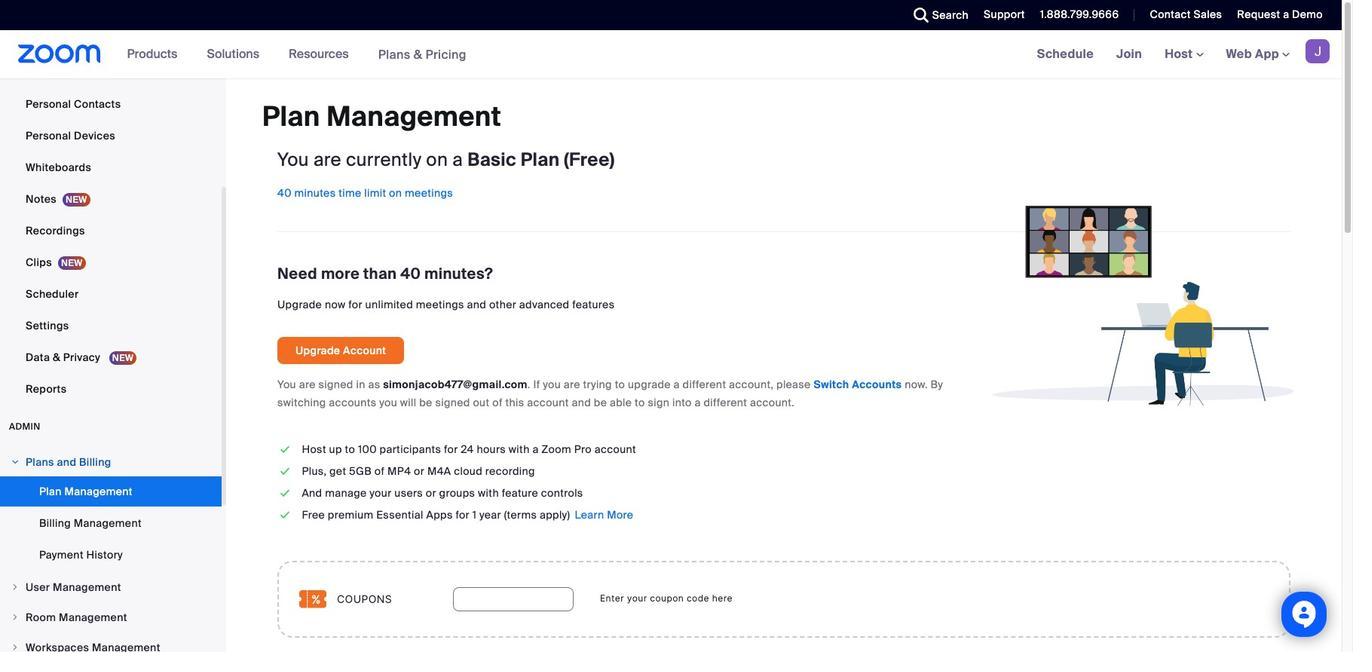 Task type: locate. For each thing, give the bounding box(es) containing it.
0 vertical spatial your
[[370, 486, 392, 500]]

or
[[414, 464, 425, 478], [426, 486, 436, 500]]

1 vertical spatial 40
[[401, 264, 421, 283]]

plan down plans and billing
[[39, 485, 62, 498]]

40 right the than
[[401, 264, 421, 283]]

host down contact sales
[[1165, 46, 1196, 62]]

as
[[368, 377, 380, 391]]

banner
[[0, 30, 1342, 79]]

0 vertical spatial plan
[[262, 100, 320, 134]]

1 horizontal spatial plans
[[378, 46, 411, 62]]

here
[[712, 593, 733, 604]]

able
[[610, 396, 632, 409]]

host for host up to 100 participants for 24 hours with a zoom pro account
[[302, 442, 326, 456]]

0 vertical spatial right image
[[11, 458, 20, 467]]

host for host
[[1165, 46, 1196, 62]]

checked image for and
[[277, 485, 293, 501]]

2 be from the left
[[594, 396, 607, 409]]

coupons image
[[299, 590, 326, 608]]

1 vertical spatial for
[[444, 442, 458, 456]]

meetings down minutes?
[[416, 297, 464, 311]]

0 vertical spatial different
[[683, 377, 726, 391]]

switch accounts link
[[814, 377, 902, 391]]

1 be from the left
[[419, 396, 433, 409]]

are for signed
[[299, 377, 316, 391]]

with up year
[[478, 486, 499, 500]]

meetings
[[405, 186, 453, 199], [416, 297, 464, 311]]

checked image down switching
[[277, 441, 293, 457]]

1 vertical spatial and
[[572, 396, 591, 409]]

plans inside 'product information' navigation
[[378, 46, 411, 62]]

right image inside user management menu item
[[11, 583, 20, 592]]

simonjacob477@gmail.com
[[383, 377, 528, 391]]

admin menu menu
[[0, 448, 222, 652]]

or right mp4
[[414, 464, 425, 478]]

2 horizontal spatial to
[[635, 396, 645, 409]]

your left users
[[370, 486, 392, 500]]

your right enter
[[627, 593, 647, 604]]

basic
[[468, 147, 516, 171]]

be
[[419, 396, 433, 409], [594, 396, 607, 409]]

0 vertical spatial plans
[[378, 46, 411, 62]]

account down if
[[527, 396, 569, 409]]

host inside meetings navigation
[[1165, 46, 1196, 62]]

checked image left plus,
[[277, 463, 293, 479]]

management down user management menu item
[[59, 611, 127, 624]]

0 horizontal spatial of
[[375, 464, 385, 478]]

personal up whiteboards
[[26, 129, 71, 142]]

checked image
[[277, 441, 293, 457], [277, 463, 293, 479], [277, 485, 293, 501], [277, 507, 293, 523]]

2 horizontal spatial plan
[[521, 147, 560, 171]]

and down you are signed in as simonjacob477@gmail.com . if you are trying to upgrade a different account, please switch accounts
[[572, 396, 591, 409]]

plan management up billing management
[[39, 485, 132, 498]]

0 horizontal spatial account
[[527, 396, 569, 409]]

0 vertical spatial billing
[[79, 455, 111, 469]]

1 horizontal spatial 40
[[401, 264, 421, 283]]

of
[[492, 396, 503, 409], [375, 464, 385, 478]]

right image left user
[[11, 583, 20, 592]]

with
[[509, 442, 530, 456], [478, 486, 499, 500]]

switch
[[814, 377, 849, 391]]

be down the trying
[[594, 396, 607, 409]]

billing inside menu item
[[79, 455, 111, 469]]

personal for personal devices
[[26, 129, 71, 142]]

are up minutes
[[314, 147, 341, 171]]

1 vertical spatial host
[[302, 442, 326, 456]]

2 vertical spatial to
[[345, 442, 355, 456]]

checked image for plus,
[[277, 463, 293, 479]]

0 vertical spatial plan management
[[262, 100, 501, 134]]

1 horizontal spatial signed
[[435, 396, 470, 409]]

on right the currently at top
[[426, 147, 448, 171]]

right image for plans
[[11, 458, 20, 467]]

user management menu item
[[0, 573, 222, 602]]

0 horizontal spatial host
[[302, 442, 326, 456]]

products
[[127, 46, 177, 62]]

host inside main content main content
[[302, 442, 326, 456]]

different
[[683, 377, 726, 391], [704, 396, 747, 409]]

0 vertical spatial host
[[1165, 46, 1196, 62]]

3 checked image from the top
[[277, 485, 293, 501]]

upgrade for upgrade account
[[296, 343, 340, 357]]

are left the trying
[[564, 377, 580, 391]]

you up minutes
[[277, 147, 309, 171]]

you left will
[[379, 396, 397, 409]]

upgrade down need
[[277, 297, 322, 311]]

free
[[302, 508, 325, 521]]

0 vertical spatial meetings
[[405, 186, 453, 199]]

to right up on the bottom left of the page
[[345, 442, 355, 456]]

hours
[[477, 442, 506, 456]]

0 vertical spatial right image
[[11, 613, 20, 622]]

for left the 24
[[444, 442, 458, 456]]

for
[[348, 297, 363, 311], [444, 442, 458, 456], [456, 508, 470, 521]]

0 horizontal spatial plan
[[39, 485, 62, 498]]

of right out
[[492, 396, 503, 409]]

upgrade left account
[[296, 343, 340, 357]]

0 horizontal spatial with
[[478, 486, 499, 500]]

billing inside "link"
[[39, 516, 71, 530]]

1 right image from the top
[[11, 458, 20, 467]]

(free)
[[564, 147, 615, 171]]

1 horizontal spatial your
[[627, 593, 647, 604]]

1 vertical spatial to
[[635, 396, 645, 409]]

1 horizontal spatial plan management
[[262, 100, 501, 134]]

0 horizontal spatial &
[[53, 351, 60, 364]]

0 horizontal spatial plan management
[[39, 485, 132, 498]]

1 vertical spatial or
[[426, 486, 436, 500]]

management
[[327, 100, 501, 134], [64, 485, 132, 498], [74, 516, 142, 530], [53, 581, 121, 594], [59, 611, 127, 624]]

management up the history
[[74, 516, 142, 530]]

& left pricing
[[414, 46, 422, 62]]

to left sign
[[635, 396, 645, 409]]

please
[[777, 377, 811, 391]]

right image
[[11, 613, 20, 622], [11, 643, 20, 652]]

account.
[[750, 396, 795, 409]]

0 horizontal spatial plans
[[26, 455, 54, 469]]

1 horizontal spatial of
[[492, 396, 503, 409]]

upgrade
[[628, 377, 671, 391]]

2 vertical spatial plan
[[39, 485, 62, 498]]

product information navigation
[[116, 30, 478, 79]]

& inside 'product information' navigation
[[414, 46, 422, 62]]

1.888.799.9666
[[1040, 8, 1119, 21]]

plan inside menu
[[39, 485, 62, 498]]

1 checked image from the top
[[277, 441, 293, 457]]

mp4
[[388, 464, 411, 478]]

need more than 40 minutes?
[[277, 264, 493, 283]]

and inside now. by switching accounts you will be signed out of this account and be able to sign into a different account.
[[572, 396, 591, 409]]

to inside now. by switching accounts you will be signed out of this account and be able to sign into a different account.
[[635, 396, 645, 409]]

coupon code text field
[[453, 587, 574, 611]]

different down account,
[[704, 396, 747, 409]]

other
[[489, 297, 517, 311]]

are up switching
[[299, 377, 316, 391]]

plan
[[262, 100, 320, 134], [521, 147, 560, 171], [39, 485, 62, 498]]

for right 'now'
[[348, 297, 363, 311]]

plans down the admin
[[26, 455, 54, 469]]

0 horizontal spatial on
[[389, 186, 402, 199]]

0 horizontal spatial you
[[379, 396, 397, 409]]

1 vertical spatial personal
[[26, 129, 71, 142]]

0 vertical spatial and
[[467, 297, 486, 311]]

plan down 'product information' navigation
[[262, 100, 320, 134]]

2 personal from the top
[[26, 129, 71, 142]]

1 horizontal spatial be
[[594, 396, 607, 409]]

request
[[1237, 8, 1280, 21]]

cloud
[[454, 464, 483, 478]]

1 vertical spatial with
[[478, 486, 499, 500]]

1 horizontal spatial to
[[615, 377, 625, 391]]

0 vertical spatial with
[[509, 442, 530, 456]]

application containing upgrade account
[[277, 337, 1291, 411]]

1 horizontal spatial or
[[426, 486, 436, 500]]

upgrade inside dropdown button
[[296, 343, 340, 357]]

100
[[358, 442, 377, 456]]

1 vertical spatial right image
[[11, 643, 20, 652]]

signed down simonjacob477@gmail.com
[[435, 396, 470, 409]]

a left demo at the top right of page
[[1283, 8, 1289, 21]]

1 horizontal spatial billing
[[79, 455, 111, 469]]

upgrade
[[277, 297, 322, 311], [296, 343, 340, 357]]

in
[[356, 377, 365, 391]]

plans inside menu item
[[26, 455, 54, 469]]

minutes?
[[424, 264, 493, 283]]

menu item
[[0, 633, 222, 652]]

0 horizontal spatial or
[[414, 464, 425, 478]]

meetings down you are currently on a basic plan (free)
[[405, 186, 453, 199]]

a left basic on the left
[[453, 147, 463, 171]]

0 vertical spatial 40
[[277, 186, 292, 199]]

1 horizontal spatial plan
[[262, 100, 320, 134]]

2 right image from the top
[[11, 583, 20, 592]]

checked image left and
[[277, 485, 293, 501]]

1 vertical spatial you
[[379, 396, 397, 409]]

0 vertical spatial you
[[543, 377, 561, 391]]

right image
[[11, 458, 20, 467], [11, 583, 20, 592]]

phone link
[[0, 57, 222, 87]]

1.888.799.9666 button
[[1029, 0, 1123, 30], [1040, 8, 1119, 21]]

2 checked image from the top
[[277, 463, 293, 479]]

learn more link
[[575, 508, 634, 521]]

different inside now. by switching accounts you will be signed out of this account and be able to sign into a different account.
[[704, 396, 747, 409]]

checked image left "free"
[[277, 507, 293, 523]]

0 horizontal spatial be
[[419, 396, 433, 409]]

management up the currently at top
[[327, 100, 501, 134]]

0 vertical spatial you
[[277, 147, 309, 171]]

trying
[[583, 377, 612, 391]]

a right into
[[695, 396, 701, 409]]

of right '5gb'
[[375, 464, 385, 478]]

checked image for host
[[277, 441, 293, 457]]

you inside application
[[277, 377, 296, 391]]

payment history
[[39, 548, 123, 562]]

main content main content
[[226, 78, 1342, 652]]

participants
[[380, 442, 441, 456]]

apps
[[426, 508, 453, 521]]

and up plan management link
[[57, 455, 76, 469]]

1 vertical spatial your
[[627, 593, 647, 604]]

or right users
[[426, 486, 436, 500]]

data
[[26, 351, 50, 364]]

signed
[[319, 377, 353, 391], [435, 396, 470, 409]]

0 vertical spatial upgrade
[[277, 297, 322, 311]]

be right will
[[419, 396, 433, 409]]

signed inside now. by switching accounts you will be signed out of this account and be able to sign into a different account.
[[435, 396, 470, 409]]

& right data
[[53, 351, 60, 364]]

personal for personal contacts
[[26, 97, 71, 111]]

zoom logo image
[[18, 44, 101, 63]]

your
[[370, 486, 392, 500], [627, 593, 647, 604]]

phone
[[26, 66, 59, 79]]

1 right image from the top
[[11, 613, 20, 622]]

right image down the admin
[[11, 458, 20, 467]]

if
[[533, 377, 540, 391]]

personal menu menu
[[0, 0, 222, 406]]

pricing
[[426, 46, 467, 62]]

1 horizontal spatial account
[[595, 442, 636, 456]]

plan management up the currently at top
[[262, 100, 501, 134]]

you right if
[[543, 377, 561, 391]]

1 horizontal spatial host
[[1165, 46, 1196, 62]]

personal devices link
[[0, 121, 222, 151]]

different up into
[[683, 377, 726, 391]]

0 horizontal spatial signed
[[319, 377, 353, 391]]

(terms
[[504, 508, 537, 521]]

1 vertical spatial plans
[[26, 455, 54, 469]]

you up switching
[[277, 377, 296, 391]]

host left up on the bottom left of the page
[[302, 442, 326, 456]]

& inside the personal menu menu
[[53, 351, 60, 364]]

1 vertical spatial billing
[[39, 516, 71, 530]]

1 vertical spatial right image
[[11, 583, 20, 592]]

with up recording
[[509, 442, 530, 456]]

account inside now. by switching accounts you will be signed out of this account and be able to sign into a different account.
[[527, 396, 569, 409]]

0 vertical spatial &
[[414, 46, 422, 62]]

1 vertical spatial upgrade
[[296, 343, 340, 357]]

history
[[86, 548, 123, 562]]

account right pro
[[595, 442, 636, 456]]

1 vertical spatial signed
[[435, 396, 470, 409]]

management up room management
[[53, 581, 121, 594]]

billing up payment on the bottom
[[39, 516, 71, 530]]

plus,
[[302, 464, 327, 478]]

1 vertical spatial you
[[277, 377, 296, 391]]

settings link
[[0, 311, 222, 341]]

application
[[277, 337, 1291, 411]]

plan right basic on the left
[[521, 147, 560, 171]]

0 vertical spatial to
[[615, 377, 625, 391]]

1 horizontal spatial &
[[414, 46, 422, 62]]

right image inside plans and billing menu item
[[11, 458, 20, 467]]

0 vertical spatial account
[[527, 396, 569, 409]]

room management menu item
[[0, 603, 222, 632]]

&
[[414, 46, 422, 62], [53, 351, 60, 364]]

1 vertical spatial different
[[704, 396, 747, 409]]

2 right image from the top
[[11, 643, 20, 652]]

40 left minutes
[[277, 186, 292, 199]]

contact sales link
[[1139, 0, 1226, 30], [1150, 8, 1222, 21]]

2 vertical spatial and
[[57, 455, 76, 469]]

up
[[329, 442, 342, 456]]

0 horizontal spatial billing
[[39, 516, 71, 530]]

signed up accounts
[[319, 377, 353, 391]]

data & privacy
[[26, 351, 103, 364]]

billing up plan management link
[[79, 455, 111, 469]]

support link
[[973, 0, 1029, 30], [984, 8, 1025, 21]]

plans left pricing
[[378, 46, 411, 62]]

1 horizontal spatial you
[[543, 377, 561, 391]]

support
[[984, 8, 1025, 21]]

for left 1
[[456, 508, 470, 521]]

are
[[314, 147, 341, 171], [299, 377, 316, 391], [564, 377, 580, 391]]

web app button
[[1226, 46, 1290, 62]]

to up able
[[615, 377, 625, 391]]

on right limit
[[389, 186, 402, 199]]

plans and billing menu
[[0, 476, 222, 571]]

1 horizontal spatial and
[[467, 297, 486, 311]]

0 vertical spatial personal
[[26, 97, 71, 111]]

1 vertical spatial account
[[595, 442, 636, 456]]

are for currently
[[314, 147, 341, 171]]

1 horizontal spatial on
[[426, 147, 448, 171]]

account
[[527, 396, 569, 409], [595, 442, 636, 456]]

solutions button
[[207, 30, 266, 78]]

0 horizontal spatial and
[[57, 455, 76, 469]]

personal down phone
[[26, 97, 71, 111]]

notes
[[26, 192, 57, 206]]

clips link
[[0, 247, 222, 277]]

0 vertical spatial of
[[492, 396, 503, 409]]

management inside "link"
[[74, 516, 142, 530]]

1 you from the top
[[277, 147, 309, 171]]

2 horizontal spatial and
[[572, 396, 591, 409]]

upgrade account
[[296, 343, 386, 357]]

1 personal from the top
[[26, 97, 71, 111]]

& for privacy
[[53, 351, 60, 364]]

and left other
[[467, 297, 486, 311]]

2 you from the top
[[277, 377, 296, 391]]

personal
[[26, 97, 71, 111], [26, 129, 71, 142]]

plus, get 5gb of mp4 or m4a cloud recording
[[302, 464, 535, 478]]

1 vertical spatial plan management
[[39, 485, 132, 498]]

sales
[[1194, 8, 1222, 21]]

4 checked image from the top
[[277, 507, 293, 523]]

1 vertical spatial &
[[53, 351, 60, 364]]



Task type: vqa. For each thing, say whether or not it's contained in the screenshot.
Tabs of meeting tab list
no



Task type: describe. For each thing, give the bounding box(es) containing it.
you for you are currently on a basic plan (free)
[[277, 147, 309, 171]]

billing management link
[[0, 508, 222, 538]]

plan management link
[[0, 476, 222, 507]]

payment history link
[[0, 540, 222, 570]]

will
[[400, 396, 416, 409]]

contact
[[1150, 8, 1191, 21]]

manage
[[325, 486, 367, 500]]

and manage your users or groups with feature controls
[[302, 486, 583, 500]]

of inside now. by switching accounts you will be signed out of this account and be able to sign into a different account.
[[492, 396, 503, 409]]

you are currently on a basic plan (free)
[[277, 147, 615, 171]]

plans and billing menu item
[[0, 448, 222, 476]]

data & privacy link
[[0, 342, 222, 372]]

now.
[[905, 377, 928, 391]]

users
[[394, 486, 423, 500]]

web app
[[1226, 46, 1279, 62]]

you inside now. by switching accounts you will be signed out of this account and be able to sign into a different account.
[[379, 396, 397, 409]]

time
[[339, 186, 362, 199]]

0 vertical spatial for
[[348, 297, 363, 311]]

plan management inside plans and billing menu
[[39, 485, 132, 498]]

banner containing products
[[0, 30, 1342, 79]]

whiteboards
[[26, 161, 91, 174]]

contact sales
[[1150, 8, 1222, 21]]

billing management
[[39, 516, 142, 530]]

schedule
[[1037, 46, 1094, 62]]

scheduler link
[[0, 279, 222, 309]]

more
[[607, 508, 634, 521]]

coupon
[[650, 593, 684, 604]]

1 vertical spatial on
[[389, 186, 402, 199]]

meetings navigation
[[1026, 30, 1342, 79]]

than
[[363, 264, 397, 283]]

upgrade now for unlimited meetings and other advanced features
[[277, 297, 615, 311]]

coupons
[[337, 592, 392, 605]]

enter your coupon code here
[[600, 593, 733, 604]]

2 vertical spatial for
[[456, 508, 470, 521]]

settings
[[26, 319, 69, 332]]

zoom
[[542, 442, 572, 456]]

24
[[461, 442, 474, 456]]

management inside main content main content
[[327, 100, 501, 134]]

right image inside room management menu item
[[11, 613, 20, 622]]

0 vertical spatial signed
[[319, 377, 353, 391]]

join
[[1117, 46, 1142, 62]]

scheduler
[[26, 287, 79, 301]]

learn
[[575, 508, 604, 521]]

account,
[[729, 377, 774, 391]]

devices
[[74, 129, 115, 142]]

more
[[321, 264, 360, 283]]

host up to 100 participants for 24 hours with a zoom pro account
[[302, 442, 636, 456]]

upgrade for upgrade now for unlimited meetings and other advanced features
[[277, 297, 322, 311]]

management down plans and billing menu item
[[64, 485, 132, 498]]

1 vertical spatial plan
[[521, 147, 560, 171]]

free premium essential apps for 1 year (terms apply) learn more
[[302, 508, 634, 521]]

& for pricing
[[414, 46, 422, 62]]

0 vertical spatial or
[[414, 464, 425, 478]]

host button
[[1165, 46, 1204, 62]]

side navigation navigation
[[0, 0, 226, 652]]

demo
[[1292, 8, 1323, 21]]

recordings
[[26, 224, 85, 237]]

a up into
[[674, 377, 680, 391]]

you for you are signed in as simonjacob477@gmail.com . if you are trying to upgrade a different account, please switch accounts
[[277, 377, 296, 391]]

0 horizontal spatial 40
[[277, 186, 292, 199]]

request a demo
[[1237, 8, 1323, 21]]

reports link
[[0, 374, 222, 404]]

resources button
[[289, 30, 356, 78]]

accounts
[[329, 396, 377, 409]]

essential
[[376, 508, 424, 521]]

personal devices
[[26, 129, 115, 142]]

right image for user
[[11, 583, 20, 592]]

1
[[472, 508, 477, 521]]

whiteboards link
[[0, 152, 222, 182]]

management inside menu item
[[53, 581, 121, 594]]

controls
[[541, 486, 583, 500]]

upgrade account button
[[277, 337, 404, 364]]

unlimited
[[365, 297, 413, 311]]

management inside menu item
[[59, 611, 127, 624]]

1 vertical spatial meetings
[[416, 297, 464, 311]]

feature
[[502, 486, 538, 500]]

application inside main content main content
[[277, 337, 1291, 411]]

get
[[329, 464, 346, 478]]

0 horizontal spatial to
[[345, 442, 355, 456]]

personal contacts
[[26, 97, 121, 111]]

products button
[[127, 30, 184, 78]]

currently
[[346, 147, 422, 171]]

room management
[[26, 611, 127, 624]]

a inside now. by switching accounts you will be signed out of this account and be able to sign into a different account.
[[695, 396, 701, 409]]

now. by switching accounts you will be signed out of this account and be able to sign into a different account.
[[277, 377, 943, 409]]

year
[[480, 508, 501, 521]]

pro
[[574, 442, 592, 456]]

apply)
[[540, 508, 570, 521]]

schedule link
[[1026, 30, 1105, 78]]

sign
[[648, 396, 670, 409]]

by
[[931, 377, 943, 391]]

search
[[932, 8, 969, 22]]

payment
[[39, 548, 84, 562]]

web
[[1226, 46, 1252, 62]]

0 horizontal spatial your
[[370, 486, 392, 500]]

privacy
[[63, 351, 100, 364]]

now
[[325, 297, 346, 311]]

plans for plans and billing
[[26, 455, 54, 469]]

search button
[[902, 0, 973, 30]]

40 minutes time limit on meetings
[[277, 186, 453, 199]]

profile picture image
[[1306, 39, 1330, 63]]

groups
[[439, 486, 475, 500]]

and
[[302, 486, 322, 500]]

plans for plans & pricing
[[378, 46, 411, 62]]

notes link
[[0, 184, 222, 214]]

plans & pricing
[[378, 46, 467, 62]]

this
[[505, 396, 524, 409]]

out
[[473, 396, 490, 409]]

0 vertical spatial on
[[426, 147, 448, 171]]

.
[[528, 377, 531, 391]]

user
[[26, 581, 50, 594]]

plan management inside main content main content
[[262, 100, 501, 134]]

1 vertical spatial of
[[375, 464, 385, 478]]

switching
[[277, 396, 326, 409]]

and inside menu item
[[57, 455, 76, 469]]

user management
[[26, 581, 121, 594]]

1 horizontal spatial with
[[509, 442, 530, 456]]

reports
[[26, 382, 67, 396]]

clips
[[26, 256, 52, 269]]

a left zoom
[[533, 442, 539, 456]]



